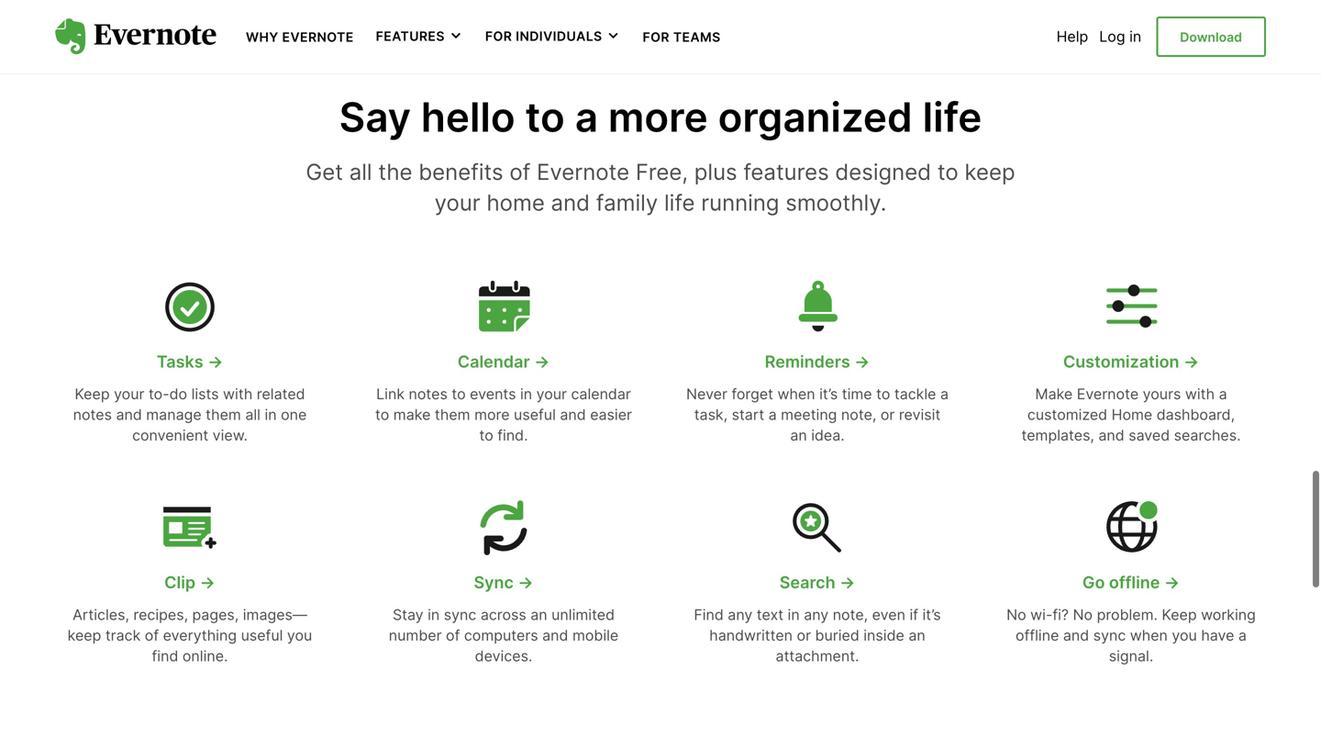Task type: vqa. For each thing, say whether or not it's contained in the screenshot.
assistance
no



Task type: locate. For each thing, give the bounding box(es) containing it.
your down benefits
[[435, 189, 481, 216]]

them inside keep your to-do lists with related notes and manage them all in one convenient view.
[[206, 406, 241, 424]]

notes left manage
[[73, 406, 112, 424]]

notes inside link notes to events in your calendar to make them more useful and easier to find.
[[409, 385, 448, 403]]

all up view.
[[245, 406, 261, 424]]

you inside 'no wi-fi? no problem. keep working offline and sync when you have a signal.'
[[1173, 626, 1198, 644]]

0 horizontal spatial no
[[1007, 606, 1027, 624]]

keep inside 'no wi-fi? no problem. keep working offline and sync when you have a signal.'
[[1163, 606, 1198, 624]]

life down "free," on the top of the page
[[665, 189, 695, 216]]

buried
[[816, 626, 860, 644]]

1 vertical spatial more
[[475, 406, 510, 424]]

to-
[[149, 385, 169, 403]]

→ right search
[[840, 572, 856, 592]]

handwritten
[[710, 626, 793, 644]]

devices.
[[475, 647, 533, 665]]

0 horizontal spatial life
[[665, 189, 695, 216]]

why
[[246, 29, 279, 45]]

no left wi-
[[1007, 606, 1027, 624]]

useful up find.
[[514, 406, 556, 424]]

of down recipes,
[[145, 626, 159, 644]]

0 vertical spatial sync
[[444, 606, 477, 624]]

life
[[923, 93, 983, 141], [665, 189, 695, 216]]

to down 'link' on the bottom left of the page
[[375, 406, 390, 424]]

0 horizontal spatial all
[[245, 406, 261, 424]]

when up signal.
[[1131, 626, 1169, 644]]

sync
[[444, 606, 477, 624], [1094, 626, 1127, 644]]

if
[[910, 606, 919, 624]]

you left 'have'
[[1173, 626, 1198, 644]]

2 horizontal spatial evernote
[[1077, 385, 1139, 403]]

1 horizontal spatial all
[[349, 158, 372, 185]]

0 horizontal spatial when
[[778, 385, 816, 403]]

more inside link notes to events in your calendar to make them more useful and easier to find.
[[475, 406, 510, 424]]

with inside keep your to-do lists with related notes and manage them all in one convenient view.
[[223, 385, 253, 403]]

keep left 'to-'
[[75, 385, 110, 403]]

an inside never forget when it's time to tackle a task, start a meeting note, or revisit an idea.
[[791, 426, 808, 444]]

and down home at the bottom of the page
[[1099, 426, 1125, 444]]

for inside button
[[485, 29, 512, 44]]

help link
[[1057, 28, 1089, 45]]

1 vertical spatial offline
[[1016, 626, 1060, 644]]

evernote up home at the bottom of the page
[[1077, 385, 1139, 403]]

useful inside articles, recipes, pages, images— keep track of everything useful you find online.
[[241, 626, 283, 644]]

0 horizontal spatial your
[[114, 385, 145, 403]]

of up home
[[510, 158, 531, 185]]

pages,
[[192, 606, 239, 624]]

evernote logo image
[[55, 18, 217, 55]]

0 horizontal spatial keep
[[68, 626, 101, 644]]

them
[[206, 406, 241, 424], [435, 406, 471, 424]]

track
[[105, 626, 141, 644]]

1 horizontal spatial keep
[[965, 158, 1016, 185]]

0 horizontal spatial an
[[531, 606, 548, 624]]

search icon image
[[789, 497, 847, 556]]

it's right if
[[923, 606, 942, 624]]

1 you from the left
[[287, 626, 312, 644]]

0 horizontal spatial evernote
[[282, 29, 354, 45]]

1 horizontal spatial when
[[1131, 626, 1169, 644]]

offline down wi-
[[1016, 626, 1060, 644]]

1 vertical spatial all
[[245, 406, 261, 424]]

0 horizontal spatial of
[[145, 626, 159, 644]]

or left "revisit"
[[881, 406, 895, 424]]

and
[[551, 189, 590, 216], [116, 406, 142, 424], [560, 406, 586, 424], [1099, 426, 1125, 444], [543, 626, 569, 644], [1064, 626, 1090, 644]]

in
[[1130, 28, 1142, 45], [520, 385, 533, 403], [265, 406, 277, 424], [428, 606, 440, 624], [788, 606, 800, 624]]

evernote inside the make evernote yours with a customized home dashboard, templates, and saved searches.
[[1077, 385, 1139, 403]]

customization →
[[1064, 352, 1200, 372]]

1 vertical spatial notes
[[73, 406, 112, 424]]

for
[[485, 29, 512, 44], [643, 29, 670, 45]]

0 horizontal spatial useful
[[241, 626, 283, 644]]

evernote for make evernote yours with a customized home dashboard, templates, and saved searches.
[[1077, 385, 1139, 403]]

find
[[152, 647, 178, 665]]

note, down time on the right bottom of the page
[[842, 406, 877, 424]]

0 horizontal spatial for
[[485, 29, 512, 44]]

1 horizontal spatial useful
[[514, 406, 556, 424]]

→ for sync →
[[518, 572, 534, 592]]

of
[[510, 158, 531, 185], [145, 626, 159, 644], [446, 626, 460, 644]]

1 vertical spatial keep
[[1163, 606, 1198, 624]]

it's up meeting
[[820, 385, 838, 403]]

a right 'have'
[[1239, 626, 1247, 644]]

in inside "stay in sync across an unlimited number of computers and mobile devices."
[[428, 606, 440, 624]]

your
[[435, 189, 481, 216], [114, 385, 145, 403], [537, 385, 567, 403]]

1 horizontal spatial of
[[446, 626, 460, 644]]

→ up dashboard,
[[1184, 352, 1200, 372]]

of right number
[[446, 626, 460, 644]]

any up handwritten
[[728, 606, 753, 624]]

evernote for why evernote
[[282, 29, 354, 45]]

sync inside "stay in sync across an unlimited number of computers and mobile devices."
[[444, 606, 477, 624]]

notes up make
[[409, 385, 448, 403]]

time
[[842, 385, 873, 403]]

1 horizontal spatial evernote
[[537, 158, 630, 185]]

sync
[[474, 572, 514, 592]]

settings icon image
[[1102, 277, 1161, 335]]

start
[[732, 406, 765, 424]]

in right text
[[788, 606, 800, 624]]

free,
[[636, 158, 688, 185]]

0 horizontal spatial with
[[223, 385, 253, 403]]

when
[[778, 385, 816, 403], [1131, 626, 1169, 644]]

offline up problem. at the bottom of the page
[[1110, 572, 1161, 592]]

all left the
[[349, 158, 372, 185]]

1 horizontal spatial sync
[[1094, 626, 1127, 644]]

with inside the make evernote yours with a customized home dashboard, templates, and saved searches.
[[1186, 385, 1216, 403]]

more up "free," on the top of the page
[[609, 93, 708, 141]]

1 horizontal spatial no
[[1074, 606, 1093, 624]]

searches.
[[1175, 426, 1242, 444]]

clip → link
[[57, 571, 323, 594]]

in right the events
[[520, 385, 533, 403]]

articles, recipes, pages, images— keep track of everything useful you find online.
[[68, 606, 312, 665]]

2 vertical spatial evernote
[[1077, 385, 1139, 403]]

keep left working
[[1163, 606, 1198, 624]]

1 any from the left
[[728, 606, 753, 624]]

→ up lists at the left
[[208, 352, 223, 372]]

or inside 'find any text in any note, even if it's handwritten or buried inside an attachment.'
[[797, 626, 812, 644]]

search
[[780, 572, 836, 592]]

it's inside never forget when it's time to tackle a task, start a meeting note, or revisit an idea.
[[820, 385, 838, 403]]

your inside get all the benefits of evernote free, plus features designed to keep your home and family life running smoothly.
[[435, 189, 481, 216]]

1 vertical spatial evernote
[[537, 158, 630, 185]]

life up the designed
[[923, 93, 983, 141]]

to right the designed
[[938, 158, 959, 185]]

your inside keep your to-do lists with related notes and manage them all in one convenient view.
[[114, 385, 145, 403]]

→
[[208, 352, 223, 372], [534, 352, 550, 372], [855, 352, 871, 372], [1184, 352, 1200, 372], [200, 572, 216, 592], [518, 572, 534, 592], [840, 572, 856, 592], [1165, 572, 1181, 592]]

for left teams
[[643, 29, 670, 45]]

and inside the make evernote yours with a customized home dashboard, templates, and saved searches.
[[1099, 426, 1125, 444]]

useful
[[514, 406, 556, 424], [241, 626, 283, 644]]

and down calendar
[[560, 406, 586, 424]]

with
[[223, 385, 253, 403], [1186, 385, 1216, 403]]

plus
[[695, 158, 738, 185]]

0 vertical spatial notes
[[409, 385, 448, 403]]

do
[[169, 385, 187, 403]]

more down the events
[[475, 406, 510, 424]]

and down fi? at the bottom of page
[[1064, 626, 1090, 644]]

an down if
[[909, 626, 926, 644]]

0 vertical spatial more
[[609, 93, 708, 141]]

for for for individuals
[[485, 29, 512, 44]]

1 vertical spatial an
[[531, 606, 548, 624]]

get
[[306, 158, 343, 185]]

0 horizontal spatial or
[[797, 626, 812, 644]]

2 no from the left
[[1074, 606, 1093, 624]]

sync inside 'no wi-fi? no problem. keep working offline and sync when you have a signal.'
[[1094, 626, 1127, 644]]

a down individuals
[[575, 93, 599, 141]]

never
[[687, 385, 728, 403]]

note,
[[842, 406, 877, 424], [833, 606, 869, 624]]

all
[[349, 158, 372, 185], [245, 406, 261, 424]]

or
[[881, 406, 895, 424], [797, 626, 812, 644]]

1 horizontal spatial notes
[[409, 385, 448, 403]]

an down meeting
[[791, 426, 808, 444]]

an inside "stay in sync across an unlimited number of computers and mobile devices."
[[531, 606, 548, 624]]

link notes to events in your calendar to make them more useful and easier to find.
[[375, 385, 632, 444]]

0 horizontal spatial it's
[[820, 385, 838, 403]]

1 vertical spatial keep
[[68, 626, 101, 644]]

0 vertical spatial keep
[[75, 385, 110, 403]]

→ up time on the right bottom of the page
[[855, 352, 871, 372]]

download link
[[1157, 17, 1267, 57]]

and inside keep your to-do lists with related notes and manage them all in one convenient view.
[[116, 406, 142, 424]]

log in link
[[1100, 28, 1142, 45]]

0 vertical spatial keep
[[965, 158, 1016, 185]]

2 with from the left
[[1186, 385, 1216, 403]]

keep inside get all the benefits of evernote free, plus features designed to keep your home and family life running smoothly.
[[965, 158, 1016, 185]]

0 horizontal spatial you
[[287, 626, 312, 644]]

your left 'to-'
[[114, 385, 145, 403]]

→ for reminders →
[[855, 352, 871, 372]]

1 horizontal spatial more
[[609, 93, 708, 141]]

all inside keep your to-do lists with related notes and manage them all in one convenient view.
[[245, 406, 261, 424]]

1 horizontal spatial for
[[643, 29, 670, 45]]

evernote up the family
[[537, 158, 630, 185]]

calendar icon image
[[475, 277, 533, 335]]

online.
[[183, 647, 228, 665]]

2 horizontal spatial an
[[909, 626, 926, 644]]

no right fi? at the bottom of page
[[1074, 606, 1093, 624]]

1 vertical spatial when
[[1131, 626, 1169, 644]]

meeting
[[781, 406, 838, 424]]

benefits
[[419, 158, 504, 185]]

evernote
[[282, 29, 354, 45], [537, 158, 630, 185], [1077, 385, 1139, 403]]

1 horizontal spatial your
[[435, 189, 481, 216]]

1 horizontal spatial with
[[1186, 385, 1216, 403]]

and left manage
[[116, 406, 142, 424]]

with up dashboard,
[[1186, 385, 1216, 403]]

2 them from the left
[[435, 406, 471, 424]]

1 vertical spatial note,
[[833, 606, 869, 624]]

wi-
[[1031, 606, 1053, 624]]

you down images—
[[287, 626, 312, 644]]

0 horizontal spatial any
[[728, 606, 753, 624]]

1 vertical spatial life
[[665, 189, 695, 216]]

0 vertical spatial all
[[349, 158, 372, 185]]

why evernote link
[[246, 28, 354, 45]]

1 horizontal spatial or
[[881, 406, 895, 424]]

for left individuals
[[485, 29, 512, 44]]

0 vertical spatial note,
[[842, 406, 877, 424]]

0 vertical spatial life
[[923, 93, 983, 141]]

1 vertical spatial it's
[[923, 606, 942, 624]]

sync →
[[474, 572, 534, 592]]

→ up 'no wi-fi? no problem. keep working offline and sync when you have a signal.'
[[1165, 572, 1181, 592]]

an right across
[[531, 606, 548, 624]]

customization
[[1064, 352, 1180, 372]]

0 horizontal spatial sync
[[444, 606, 477, 624]]

say hello to a more organized life
[[339, 93, 983, 141]]

them right make
[[435, 406, 471, 424]]

keep
[[75, 385, 110, 403], [1163, 606, 1198, 624]]

0 vertical spatial an
[[791, 426, 808, 444]]

2 horizontal spatial your
[[537, 385, 567, 403]]

2 vertical spatial an
[[909, 626, 926, 644]]

1 horizontal spatial keep
[[1163, 606, 1198, 624]]

and right home
[[551, 189, 590, 216]]

search →
[[780, 572, 856, 592]]

1 horizontal spatial them
[[435, 406, 471, 424]]

evernote right the why
[[282, 29, 354, 45]]

0 vertical spatial useful
[[514, 406, 556, 424]]

and inside 'no wi-fi? no problem. keep working offline and sync when you have a signal.'
[[1064, 626, 1090, 644]]

to right time on the right bottom of the page
[[877, 385, 891, 403]]

1 horizontal spatial you
[[1173, 626, 1198, 644]]

0 horizontal spatial more
[[475, 406, 510, 424]]

→ right calendar
[[534, 352, 550, 372]]

2 you from the left
[[1173, 626, 1198, 644]]

in right the stay
[[428, 606, 440, 624]]

unlimited
[[552, 606, 615, 624]]

clip
[[164, 572, 196, 592]]

1 horizontal spatial an
[[791, 426, 808, 444]]

sync down problem. at the bottom of the page
[[1094, 626, 1127, 644]]

useful down images—
[[241, 626, 283, 644]]

0 horizontal spatial keep
[[75, 385, 110, 403]]

in down related
[[265, 406, 277, 424]]

have
[[1202, 626, 1235, 644]]

0 vertical spatial evernote
[[282, 29, 354, 45]]

for individuals button
[[485, 28, 621, 46]]

and down unlimited
[[543, 626, 569, 644]]

one
[[281, 406, 307, 424]]

fi?
[[1053, 606, 1069, 624]]

your left calendar
[[537, 385, 567, 403]]

note, up buried
[[833, 606, 869, 624]]

1 horizontal spatial it's
[[923, 606, 942, 624]]

useful inside link notes to events in your calendar to make them more useful and easier to find.
[[514, 406, 556, 424]]

1 horizontal spatial any
[[804, 606, 829, 624]]

sync left across
[[444, 606, 477, 624]]

help
[[1057, 28, 1089, 45]]

→ right "clip"
[[200, 572, 216, 592]]

1 horizontal spatial offline
[[1110, 572, 1161, 592]]

when inside never forget when it's time to tackle a task, start a meeting note, or revisit an idea.
[[778, 385, 816, 403]]

a up dashboard,
[[1220, 385, 1228, 403]]

home
[[1112, 406, 1153, 424]]

working
[[1202, 606, 1257, 624]]

dashboard,
[[1157, 406, 1236, 424]]

web clipper icon image
[[161, 497, 219, 556]]

idea.
[[812, 426, 845, 444]]

2 horizontal spatial of
[[510, 158, 531, 185]]

articles,
[[73, 606, 129, 624]]

of inside "stay in sync across an unlimited number of computers and mobile devices."
[[446, 626, 460, 644]]

across
[[481, 606, 527, 624]]

1 vertical spatial useful
[[241, 626, 283, 644]]

notes
[[409, 385, 448, 403], [73, 406, 112, 424]]

0 horizontal spatial offline
[[1016, 626, 1060, 644]]

any up buried
[[804, 606, 829, 624]]

1 vertical spatial sync
[[1094, 626, 1127, 644]]

them up view.
[[206, 406, 241, 424]]

a inside 'no wi-fi? no problem. keep working offline and sync when you have a signal.'
[[1239, 626, 1247, 644]]

0 horizontal spatial notes
[[73, 406, 112, 424]]

with right lists at the left
[[223, 385, 253, 403]]

0 vertical spatial when
[[778, 385, 816, 403]]

when up meeting
[[778, 385, 816, 403]]

calendar
[[458, 352, 530, 372]]

1 vertical spatial or
[[797, 626, 812, 644]]

lists
[[191, 385, 219, 403]]

task,
[[695, 406, 728, 424]]

0 horizontal spatial them
[[206, 406, 241, 424]]

1 them from the left
[[206, 406, 241, 424]]

1 with from the left
[[223, 385, 253, 403]]

0 vertical spatial it's
[[820, 385, 838, 403]]

keep inside keep your to-do lists with related notes and manage them all in one convenient view.
[[75, 385, 110, 403]]

or up attachment.
[[797, 626, 812, 644]]

to
[[526, 93, 565, 141], [938, 158, 959, 185], [452, 385, 466, 403], [877, 385, 891, 403], [375, 406, 390, 424], [480, 426, 494, 444]]

a
[[575, 93, 599, 141], [941, 385, 949, 403], [1220, 385, 1228, 403], [769, 406, 777, 424], [1239, 626, 1247, 644]]

mobile
[[573, 626, 619, 644]]

them inside link notes to events in your calendar to make them more useful and easier to find.
[[435, 406, 471, 424]]

no
[[1007, 606, 1027, 624], [1074, 606, 1093, 624]]

→ right sync
[[518, 572, 534, 592]]

0 vertical spatial or
[[881, 406, 895, 424]]

to inside get all the benefits of evernote free, plus features designed to keep your home and family life running smoothly.
[[938, 158, 959, 185]]



Task type: describe. For each thing, give the bounding box(es) containing it.
1 horizontal spatial life
[[923, 93, 983, 141]]

signal.
[[1110, 647, 1154, 665]]

to left find.
[[480, 426, 494, 444]]

problem.
[[1098, 606, 1158, 624]]

computers
[[464, 626, 539, 644]]

features button
[[376, 28, 463, 46]]

in inside 'find any text in any note, even if it's handwritten or buried inside an attachment.'
[[788, 606, 800, 624]]

and inside "stay in sync across an unlimited number of computers and mobile devices."
[[543, 626, 569, 644]]

in right log
[[1130, 28, 1142, 45]]

go offline → link
[[999, 571, 1265, 594]]

designed
[[836, 158, 932, 185]]

of inside get all the benefits of evernote free, plus features designed to keep your home and family life running smoothly.
[[510, 158, 531, 185]]

keep your to-do lists with related notes and manage them all in one convenient view.
[[73, 385, 307, 444]]

recipes,
[[133, 606, 188, 624]]

to right hello
[[526, 93, 565, 141]]

yours
[[1143, 385, 1182, 403]]

for for for teams
[[643, 29, 670, 45]]

forget
[[732, 385, 774, 403]]

go offline →
[[1083, 572, 1181, 592]]

reminders → link
[[685, 350, 951, 373]]

inside
[[864, 626, 905, 644]]

life inside get all the benefits of evernote free, plus features designed to keep your home and family life running smoothly.
[[665, 189, 695, 216]]

the
[[379, 158, 413, 185]]

easier
[[590, 406, 632, 424]]

download
[[1181, 29, 1243, 45]]

→ for search →
[[840, 572, 856, 592]]

stay
[[393, 606, 424, 624]]

calendar → link
[[371, 350, 637, 373]]

link
[[377, 385, 405, 403]]

running
[[702, 189, 780, 216]]

find
[[694, 606, 724, 624]]

clip →
[[164, 572, 216, 592]]

checkmark icon image
[[161, 277, 219, 335]]

bell icon image
[[789, 277, 847, 335]]

2 any from the left
[[804, 606, 829, 624]]

images—
[[243, 606, 307, 624]]

note, inside never forget when it's time to tackle a task, start a meeting note, or revisit an idea.
[[842, 406, 877, 424]]

get all the benefits of evernote free, plus features designed to keep your home and family life running smoothly.
[[306, 158, 1016, 216]]

customization → link
[[999, 350, 1265, 373]]

for teams link
[[643, 28, 721, 45]]

never forget when it's time to tackle a task, start a meeting note, or revisit an idea.
[[687, 385, 949, 444]]

templates,
[[1022, 426, 1095, 444]]

make
[[394, 406, 431, 424]]

family
[[596, 189, 658, 216]]

home
[[487, 189, 545, 216]]

keep inside articles, recipes, pages, images— keep track of everything useful you find online.
[[68, 626, 101, 644]]

→ for clip →
[[200, 572, 216, 592]]

notes inside keep your to-do lists with related notes and manage them all in one convenient view.
[[73, 406, 112, 424]]

→ for tasks →
[[208, 352, 223, 372]]

all inside get all the benefits of evernote free, plus features designed to keep your home and family life running smoothly.
[[349, 158, 372, 185]]

hello
[[421, 93, 516, 141]]

tasks
[[157, 352, 203, 372]]

log
[[1100, 28, 1126, 45]]

→ for customization →
[[1184, 352, 1200, 372]]

a right tackle
[[941, 385, 949, 403]]

manage
[[146, 406, 202, 424]]

offline inside 'no wi-fi? no problem. keep working offline and sync when you have a signal.'
[[1016, 626, 1060, 644]]

smoothly.
[[786, 189, 887, 216]]

tasks → link
[[57, 350, 323, 373]]

evernote inside get all the benefits of evernote free, plus features designed to keep your home and family life running smoothly.
[[537, 158, 630, 185]]

make
[[1036, 385, 1073, 403]]

offilne icon image
[[1102, 497, 1161, 556]]

teams
[[674, 29, 721, 45]]

→ for calendar →
[[534, 352, 550, 372]]

view.
[[213, 426, 248, 444]]

for individuals
[[485, 29, 603, 44]]

make evernote yours with a customized home dashboard, templates, and saved searches.
[[1022, 385, 1242, 444]]

everything
[[163, 626, 237, 644]]

calendar
[[571, 385, 631, 403]]

in inside keep your to-do lists with related notes and manage them all in one convenient view.
[[265, 406, 277, 424]]

saved
[[1129, 426, 1171, 444]]

a inside the make evernote yours with a customized home dashboard, templates, and saved searches.
[[1220, 385, 1228, 403]]

an inside 'find any text in any note, even if it's handwritten or buried inside an attachment.'
[[909, 626, 926, 644]]

a right start
[[769, 406, 777, 424]]

individuals
[[516, 29, 603, 44]]

related
[[257, 385, 305, 403]]

sync icon image
[[475, 497, 533, 556]]

events
[[470, 385, 516, 403]]

to inside never forget when it's time to tackle a task, start a meeting note, or revisit an idea.
[[877, 385, 891, 403]]

calendar →
[[458, 352, 550, 372]]

reminders →
[[765, 352, 871, 372]]

number
[[389, 626, 442, 644]]

tackle
[[895, 385, 937, 403]]

and inside get all the benefits of evernote free, plus features designed to keep your home and family life running smoothly.
[[551, 189, 590, 216]]

features
[[744, 158, 830, 185]]

when inside 'no wi-fi? no problem. keep working offline and sync when you have a signal.'
[[1131, 626, 1169, 644]]

go
[[1083, 572, 1106, 592]]

tasks →
[[157, 352, 223, 372]]

0 vertical spatial offline
[[1110, 572, 1161, 592]]

and inside link notes to events in your calendar to make them more useful and easier to find.
[[560, 406, 586, 424]]

revisit
[[899, 406, 941, 424]]

it's inside 'find any text in any note, even if it's handwritten or buried inside an attachment.'
[[923, 606, 942, 624]]

1 no from the left
[[1007, 606, 1027, 624]]

note, inside 'find any text in any note, even if it's handwritten or buried inside an attachment.'
[[833, 606, 869, 624]]

you inside articles, recipes, pages, images— keep track of everything useful you find online.
[[287, 626, 312, 644]]

of inside articles, recipes, pages, images— keep track of everything useful you find online.
[[145, 626, 159, 644]]

reminders
[[765, 352, 851, 372]]

to left the events
[[452, 385, 466, 403]]

customized
[[1028, 406, 1108, 424]]

for teams
[[643, 29, 721, 45]]

no wi-fi? no problem. keep working offline and sync when you have a signal.
[[1007, 606, 1257, 665]]

features
[[376, 29, 445, 44]]

your inside link notes to events in your calendar to make them more useful and easier to find.
[[537, 385, 567, 403]]

stay in sync across an unlimited number of computers and mobile devices.
[[389, 606, 619, 665]]

in inside link notes to events in your calendar to make them more useful and easier to find.
[[520, 385, 533, 403]]

find.
[[498, 426, 528, 444]]

convenient
[[132, 426, 209, 444]]

or inside never forget when it's time to tackle a task, start a meeting note, or revisit an idea.
[[881, 406, 895, 424]]



